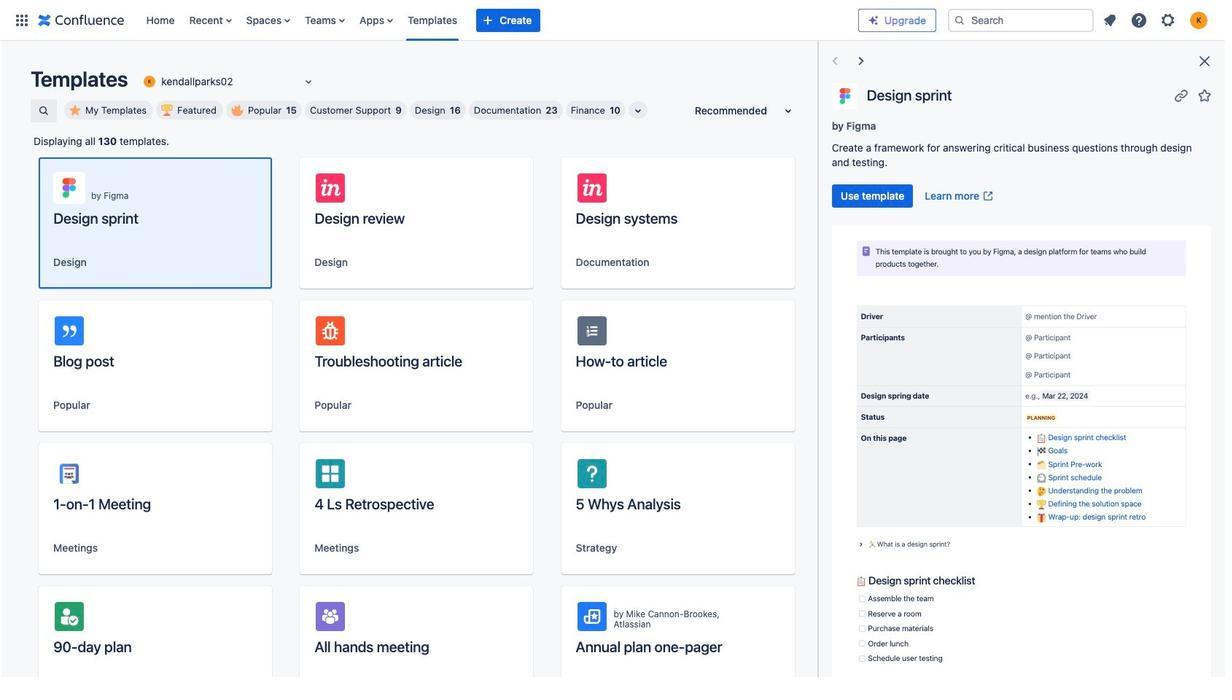 Task type: vqa. For each thing, say whether or not it's contained in the screenshot.
2nd :face_with_monocle: image from the top of the page
no



Task type: describe. For each thing, give the bounding box(es) containing it.
appswitcher icon image
[[13, 11, 31, 29]]

list for the premium image
[[1097, 7, 1217, 33]]

settings icon image
[[1160, 11, 1178, 29]]

star design sprint image
[[1197, 86, 1214, 104]]

notification icon image
[[1102, 11, 1119, 29]]

open image
[[300, 73, 318, 90]]

global element
[[9, 0, 859, 40]]



Task type: locate. For each thing, give the bounding box(es) containing it.
list for appswitcher icon
[[139, 0, 859, 40]]

Search field
[[949, 8, 1095, 32]]

premium image
[[868, 14, 880, 26]]

help icon image
[[1131, 11, 1149, 29]]

0 horizontal spatial list
[[139, 0, 859, 40]]

None text field
[[141, 74, 144, 89]]

search image
[[954, 14, 966, 26]]

next template image
[[853, 53, 870, 70]]

previous template image
[[827, 53, 844, 70]]

1 horizontal spatial list
[[1097, 7, 1217, 33]]

open search bar image
[[38, 105, 50, 117]]

close image
[[1197, 53, 1214, 70]]

list
[[139, 0, 859, 40], [1097, 7, 1217, 33]]

banner
[[0, 0, 1226, 41]]

group
[[832, 185, 1000, 208]]

your profile and preferences image
[[1191, 11, 1208, 29]]

more categories image
[[630, 102, 647, 120]]

confluence image
[[38, 11, 124, 29], [38, 11, 124, 29]]

share link image
[[1173, 86, 1191, 104]]

None search field
[[949, 8, 1095, 32]]



